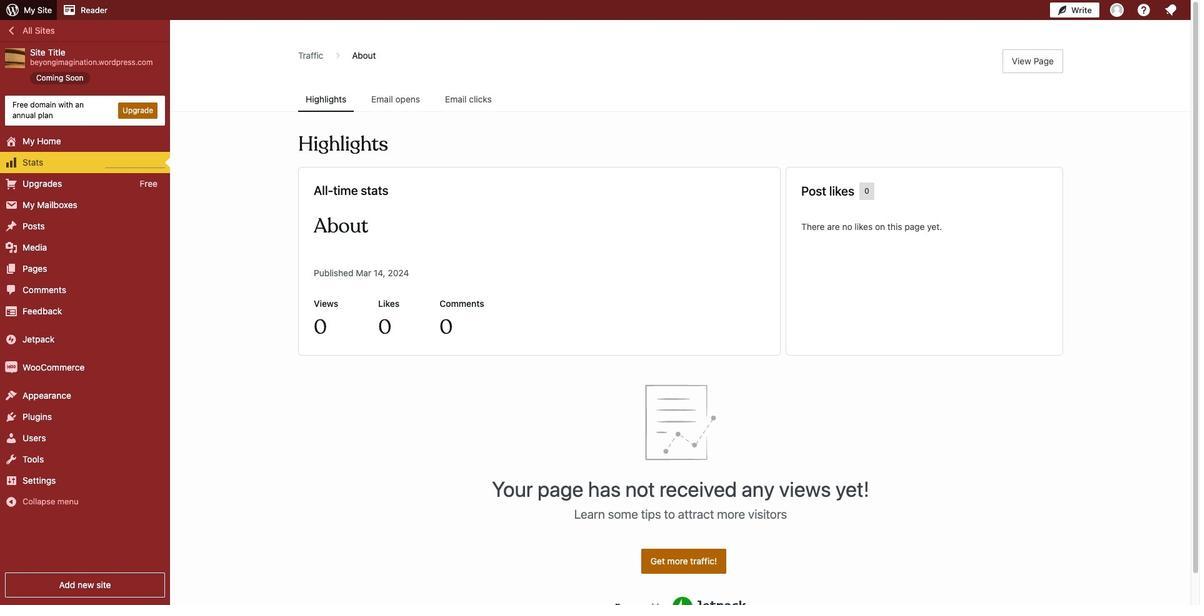 Task type: describe. For each thing, give the bounding box(es) containing it.
2 img image from the top
[[5, 361, 18, 374]]



Task type: locate. For each thing, give the bounding box(es) containing it.
highest hourly views 0 image
[[106, 160, 165, 168]]

img image
[[5, 333, 18, 345], [5, 361, 18, 374]]

main content
[[171, 49, 1191, 605]]

manage your notifications image
[[1163, 3, 1178, 18]]

menu
[[298, 88, 1063, 112]]

1 img image from the top
[[5, 333, 18, 345]]

0 vertical spatial img image
[[5, 333, 18, 345]]

1 vertical spatial img image
[[5, 361, 18, 374]]

help image
[[1136, 3, 1151, 18]]

my profile image
[[1110, 3, 1124, 17]]



Task type: vqa. For each thing, say whether or not it's contained in the screenshot.
new inside group
no



